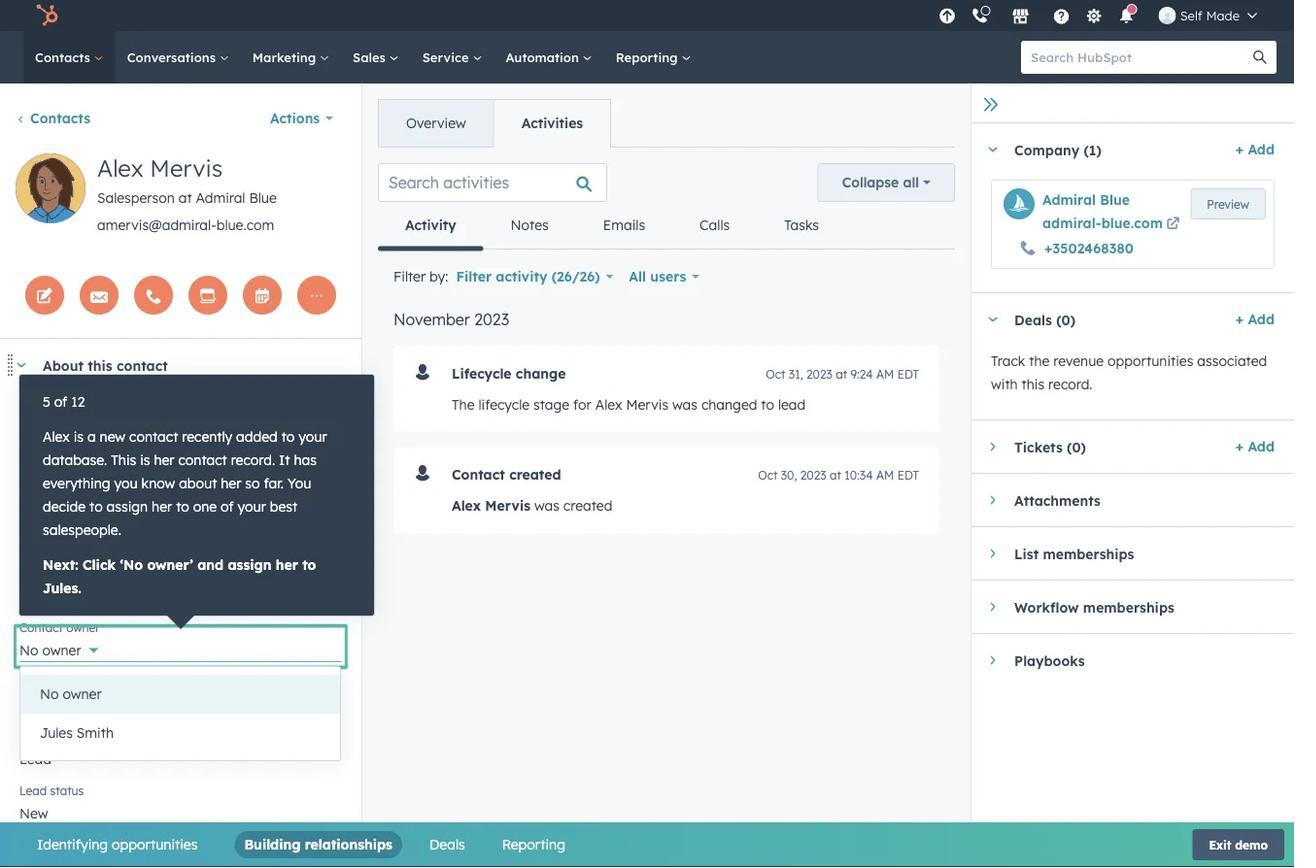 Task type: locate. For each thing, give the bounding box(es) containing it.
lead button
[[19, 741, 342, 773]]

contacts down hubspot link
[[35, 49, 94, 65]]

0 horizontal spatial this
[[88, 357, 112, 374]]

1 vertical spatial no
[[40, 686, 59, 703]]

playbooks button
[[972, 635, 1275, 687]]

edt for was changed to lead
[[898, 367, 920, 382]]

caret image for workflow memberships
[[991, 602, 996, 613]]

alex down first name
[[43, 429, 70, 446]]

of inside is a new contact recently added to your database. this is her contact record. it has everything you know about her so far. you decide to assign her to one of your best salespeople.
[[221, 499, 234, 516]]

status
[[50, 784, 84, 798]]

1 vertical spatial + add
[[1236, 311, 1275, 328]]

contact up the this
[[129, 429, 178, 446]]

1 tab list from the top
[[378, 99, 612, 148]]

contact for contact created
[[452, 467, 505, 484]]

tab list for november 2023
[[378, 99, 612, 148]]

+ down associated
[[1236, 438, 1244, 455]]

2023 right 31,
[[807, 367, 833, 382]]

admiral up admiral-
[[1043, 191, 1096, 208]]

3 + from the top
[[1236, 438, 1244, 455]]

2 vertical spatial at
[[830, 469, 842, 483]]

list box
[[20, 668, 340, 761]]

contact inside november 2023 tab panel
[[452, 467, 505, 484]]

your up has
[[299, 429, 327, 446]]

jules.
[[43, 580, 81, 597]]

changed
[[702, 397, 758, 414]]

to up it
[[282, 429, 295, 446]]

2 tab list from the top
[[378, 202, 955, 251]]

contact owner
[[19, 621, 100, 635]]

caret image inside the deals (0) dropdown button
[[988, 317, 999, 322]]

deals up the
[[1015, 311, 1053, 328]]

deals for deals
[[430, 837, 465, 854]]

1 vertical spatial contact
[[19, 621, 63, 635]]

0 vertical spatial add
[[1248, 141, 1275, 158]]

all users button
[[629, 263, 700, 291]]

stage inside november 2023 tab panel
[[534, 397, 570, 414]]

admiral-
[[1043, 215, 1102, 232]]

search button
[[1244, 41, 1277, 74]]

blue inside 'alex mervis salesperson at admiral blue'
[[249, 190, 277, 207]]

1 vertical spatial lead
[[19, 784, 47, 798]]

(0) right 'tickets'
[[1067, 439, 1087, 456]]

0 vertical spatial am
[[877, 367, 895, 382]]

1 vertical spatial stage
[[70, 729, 101, 744]]

contacts down "contacts" 'link'
[[30, 110, 90, 127]]

the lifecycle stage for alex mervis was changed to lead
[[452, 397, 806, 414]]

first
[[19, 403, 44, 417]]

sales link
[[341, 31, 411, 84]]

1 horizontal spatial contact
[[452, 467, 505, 484]]

was
[[673, 397, 698, 414], [535, 498, 560, 515]]

mervis for alex mervis was created
[[485, 498, 531, 515]]

stage down contacted
[[70, 729, 101, 744]]

lead down jules
[[19, 751, 51, 768]]

1 filter from the left
[[394, 268, 426, 285]]

mervis inside 'alex mervis salesperson at admiral blue'
[[150, 154, 223, 183]]

tasks
[[785, 217, 819, 234]]

+ up preview 'button' at right
[[1236, 141, 1244, 158]]

caret image inside playbooks dropdown button
[[991, 655, 996, 667]]

2 filter from the left
[[456, 268, 492, 285]]

lead
[[19, 751, 51, 768], [19, 784, 47, 798]]

assign inside is a new contact recently added to your database. this is her contact record. it has everything you know about her so far. you decide to assign her to one of your best salespeople.
[[107, 499, 148, 516]]

3 + add button from the top
[[1236, 435, 1275, 459]]

add up preview 'button' at right
[[1248, 141, 1275, 158]]

no down contact owner
[[19, 642, 38, 659]]

tab list containing overview
[[378, 99, 612, 148]]

search image
[[1254, 51, 1267, 64]]

add up associated
[[1248, 311, 1275, 328]]

assign right and
[[228, 557, 272, 574]]

1 horizontal spatial mervis
[[485, 498, 531, 515]]

blue.com left link opens in a new window icon in the top right of the page
[[1102, 215, 1163, 232]]

1 horizontal spatial deals
[[1015, 311, 1053, 328]]

at
[[179, 190, 192, 207], [836, 367, 848, 382], [830, 469, 842, 483]]

database.
[[43, 452, 107, 469]]

1 horizontal spatial blue.com
[[1102, 215, 1163, 232]]

record. down the "revenue"
[[1049, 376, 1093, 393]]

alex up salesperson
[[97, 154, 144, 183]]

reporting button
[[502, 832, 566, 859]]

memberships for workflow memberships
[[1084, 599, 1175, 616]]

is right the this
[[140, 452, 150, 469]]

1 vertical spatial caret image
[[991, 602, 996, 613]]

+ add button down associated
[[1236, 435, 1275, 459]]

added
[[236, 429, 278, 446]]

the
[[452, 397, 475, 414]]

name right first
[[47, 403, 78, 417]]

1 vertical spatial record.
[[231, 452, 275, 469]]

0 vertical spatial + add button
[[1236, 138, 1275, 161]]

0 horizontal spatial admiral
[[196, 190, 245, 207]]

memberships inside workflow memberships 'dropdown button'
[[1084, 599, 1175, 616]]

settings image
[[1086, 8, 1103, 26]]

1 edt from the top
[[898, 367, 920, 382]]

record. inside is a new contact recently added to your database. this is her contact record. it has everything you know about her so far. you decide to assign her to one of your best salespeople.
[[231, 452, 275, 469]]

caret image inside about this contact dropdown button
[[16, 363, 27, 368]]

blue.com down 'alex mervis salesperson at admiral blue'
[[216, 217, 274, 234]]

record. up so
[[231, 452, 275, 469]]

oct left 31,
[[766, 367, 786, 382]]

caret image left company
[[988, 147, 999, 152]]

salespeople.
[[43, 522, 121, 539]]

1 vertical spatial created
[[564, 498, 613, 515]]

lifecycle inside november 2023 tab panel
[[452, 365, 512, 382]]

edt right 9:24
[[898, 367, 920, 382]]

alex right for
[[596, 397, 623, 414]]

1 horizontal spatial blue
[[1101, 191, 1130, 208]]

+ add up associated
[[1236, 311, 1275, 328]]

0 horizontal spatial reporting
[[502, 837, 566, 854]]

mervis down the contact created
[[485, 498, 531, 515]]

0 horizontal spatial record.
[[231, 452, 275, 469]]

1 lead from the top
[[19, 751, 51, 768]]

(0) up the "revenue"
[[1057, 311, 1076, 328]]

blue up admiral-blue.com button
[[1101, 191, 1130, 208]]

0 horizontal spatial deals
[[430, 837, 465, 854]]

0 vertical spatial mervis
[[150, 154, 223, 183]]

lifecycle left smith on the left bottom of page
[[19, 729, 67, 744]]

at for alex mervis
[[179, 190, 192, 207]]

is
[[74, 429, 84, 446], [140, 452, 150, 469]]

caret image
[[988, 147, 999, 152], [991, 602, 996, 613]]

contact down jules.
[[19, 621, 63, 635]]

notes
[[511, 217, 549, 234]]

tab list containing activity
[[378, 202, 955, 251]]

0 vertical spatial name
[[47, 403, 78, 417]]

filter right by: at the top left of page
[[456, 268, 492, 285]]

no owner inside popup button
[[19, 642, 81, 659]]

to down you
[[302, 557, 316, 574]]

0 horizontal spatial contact
[[19, 621, 63, 635]]

1 vertical spatial am
[[877, 469, 895, 483]]

3 add from the top
[[1248, 438, 1275, 455]]

2 last from the top
[[19, 675, 43, 690]]

1 vertical spatial your
[[238, 499, 266, 516]]

lifecycle for lifecycle stage lead
[[19, 729, 67, 744]]

1 + from the top
[[1236, 141, 1244, 158]]

caret image for attachments
[[991, 495, 996, 506]]

0 vertical spatial contacts
[[35, 49, 94, 65]]

0 vertical spatial is
[[74, 429, 84, 446]]

Last name text field
[[19, 469, 342, 500]]

0 vertical spatial +
[[1236, 141, 1244, 158]]

owner inside popup button
[[42, 642, 81, 659]]

2 + from the top
[[1236, 311, 1244, 328]]

1 horizontal spatial lifecycle
[[452, 365, 512, 382]]

1 vertical spatial last
[[19, 675, 43, 690]]

1 add from the top
[[1248, 141, 1275, 158]]

caret image left attachments
[[991, 495, 996, 506]]

tab list
[[378, 99, 612, 148], [378, 202, 955, 251]]

contact up the first name text box
[[117, 357, 168, 374]]

+ add up preview 'button' at right
[[1236, 141, 1275, 158]]

admiral sides image
[[1004, 189, 1035, 220]]

2 edt from the top
[[898, 469, 920, 483]]

add down associated
[[1248, 438, 1275, 455]]

2 + add from the top
[[1236, 311, 1275, 328]]

caret image inside list memberships dropdown button
[[991, 548, 996, 560]]

0 vertical spatial at
[[179, 190, 192, 207]]

exit
[[1210, 838, 1232, 853]]

1 horizontal spatial stage
[[534, 397, 570, 414]]

0 horizontal spatial filter
[[394, 268, 426, 285]]

0 vertical spatial no owner
[[19, 642, 81, 659]]

no owner
[[19, 642, 81, 659], [40, 686, 102, 703]]

was down the contact created
[[535, 498, 560, 515]]

1 horizontal spatial created
[[564, 498, 613, 515]]

automation
[[506, 49, 583, 65]]

tab list up users
[[378, 202, 955, 251]]

2 am from the top
[[877, 469, 895, 483]]

admiral up amervis@admiral-blue.com
[[196, 190, 245, 207]]

to
[[761, 397, 775, 414], [282, 429, 295, 446], [89, 499, 103, 516], [176, 499, 189, 516], [302, 557, 316, 574]]

lifecycle up the
[[452, 365, 512, 382]]

0 horizontal spatial mervis
[[150, 154, 223, 183]]

1 vertical spatial edt
[[898, 469, 920, 483]]

tab list for contact created
[[378, 202, 955, 251]]

name up the everything
[[46, 457, 77, 472]]

memberships inside list memberships dropdown button
[[1043, 546, 1135, 563]]

activity
[[405, 217, 456, 234]]

track the revenue opportunities associated with this record.
[[991, 353, 1268, 393]]

edt right 10:34
[[898, 469, 920, 483]]

smith
[[77, 725, 114, 742]]

caret image inside company (1) dropdown button
[[988, 147, 999, 152]]

+ add button for tickets (0)
[[1236, 435, 1275, 459]]

3 + add from the top
[[1236, 438, 1275, 455]]

this right about
[[88, 357, 112, 374]]

last left contacted
[[19, 675, 43, 690]]

oct left 30,
[[758, 469, 778, 483]]

+ up associated
[[1236, 311, 1244, 328]]

admiral-blue.com button
[[1043, 212, 1184, 237]]

0 horizontal spatial stage
[[70, 729, 101, 744]]

caret image inside "tickets (0)" dropdown button
[[991, 441, 996, 453]]

assign down the you
[[107, 499, 148, 516]]

lifecycle inside lifecycle stage lead
[[19, 729, 67, 744]]

+
[[1236, 141, 1244, 158], [1236, 311, 1244, 328], [1236, 438, 1244, 455]]

+ add down associated
[[1236, 438, 1275, 455]]

+ add for company (1)
[[1236, 141, 1275, 158]]

this down the
[[1022, 376, 1045, 393]]

caret image up "track"
[[988, 317, 999, 322]]

(0)
[[1057, 311, 1076, 328], [1067, 439, 1087, 456]]

of right one
[[221, 499, 234, 516]]

lead
[[778, 397, 806, 414]]

lead inside "lead status new"
[[19, 784, 47, 798]]

Search HubSpot search field
[[1022, 41, 1260, 74]]

caret image left list
[[991, 548, 996, 560]]

0 vertical spatial contact
[[452, 467, 505, 484]]

+ add button for company (1)
[[1236, 138, 1275, 161]]

+ add for tickets (0)
[[1236, 438, 1275, 455]]

caret image inside attachments dropdown button
[[991, 495, 996, 506]]

at left 9:24
[[836, 367, 848, 382]]

tab list up search search field
[[378, 99, 612, 148]]

2 vertical spatial + add button
[[1236, 435, 1275, 459]]

company (1)
[[1015, 141, 1102, 158]]

mervis up amervis@admiral-blue.com
[[150, 154, 223, 183]]

her up know
[[154, 452, 175, 469]]

0 vertical spatial memberships
[[1043, 546, 1135, 563]]

deals (0)
[[1015, 311, 1076, 328]]

the
[[1030, 353, 1050, 370]]

contact down the recently at left
[[178, 452, 227, 469]]

alex for alex mervis salesperson at admiral blue
[[97, 154, 144, 183]]

caret image left workflow at the bottom of page
[[991, 602, 996, 613]]

2 vertical spatial mervis
[[485, 498, 531, 515]]

am right 9:24
[[877, 367, 895, 382]]

1 am from the top
[[877, 367, 895, 382]]

1 vertical spatial memberships
[[1084, 599, 1175, 616]]

name
[[47, 403, 78, 417], [46, 457, 77, 472]]

no up jules
[[40, 686, 59, 703]]

memberships down list memberships dropdown button at bottom
[[1084, 599, 1175, 616]]

name for last name
[[46, 457, 77, 472]]

0 vertical spatial of
[[54, 394, 67, 411]]

a
[[87, 429, 96, 446]]

workflow
[[1015, 599, 1079, 616]]

1 horizontal spatial was
[[673, 397, 698, 414]]

0 vertical spatial edt
[[898, 367, 920, 382]]

2 + add button from the top
[[1236, 308, 1275, 331]]

at for oct 31, 2023
[[836, 367, 848, 382]]

opportunities down the deals (0) dropdown button
[[1108, 353, 1194, 370]]

link opens in a new window image
[[1167, 213, 1180, 237]]

demo
[[1236, 838, 1268, 853]]

jules
[[40, 725, 73, 742]]

service
[[422, 49, 473, 65]]

jules smith button
[[20, 714, 340, 753]]

conversations link
[[115, 31, 241, 84]]

filter left by: at the top left of page
[[394, 268, 426, 285]]

2023 right 30,
[[801, 469, 827, 483]]

calling icon image
[[972, 8, 989, 25]]

notes link
[[484, 202, 576, 249]]

0 vertical spatial (0)
[[1057, 311, 1076, 328]]

phone
[[19, 566, 54, 581]]

0 horizontal spatial lifecycle
[[19, 729, 67, 744]]

0 vertical spatial lifecycle
[[452, 365, 512, 382]]

tickets
[[1015, 439, 1063, 456]]

blue.com
[[1102, 215, 1163, 232], [216, 217, 274, 234]]

0 vertical spatial record.
[[1049, 376, 1093, 393]]

her down 'best'
[[276, 557, 298, 574]]

november 2023 tab panel
[[378, 249, 955, 549]]

contacts inside 'link'
[[35, 49, 94, 65]]

at up amervis@admiral-blue.com
[[179, 190, 192, 207]]

1 + add button from the top
[[1236, 138, 1275, 161]]

recently
[[182, 429, 232, 446]]

0 vertical spatial + add
[[1236, 141, 1275, 158]]

deals inside dropdown button
[[1015, 311, 1053, 328]]

building relationships
[[244, 837, 393, 854]]

caret image for deals (0)
[[988, 317, 999, 322]]

at left 10:34
[[830, 469, 842, 483]]

1 vertical spatial 2023
[[807, 367, 833, 382]]

0 vertical spatial lead
[[19, 751, 51, 768]]

at inside 'alex mervis salesperson at admiral blue'
[[179, 190, 192, 207]]

0 vertical spatial reporting
[[616, 49, 682, 65]]

caret image
[[988, 317, 999, 322], [16, 363, 27, 368], [991, 441, 996, 453], [991, 495, 996, 506], [991, 548, 996, 560], [991, 655, 996, 667]]

1 horizontal spatial record.
[[1049, 376, 1093, 393]]

2 add from the top
[[1248, 311, 1275, 328]]

all
[[903, 174, 920, 191]]

1 horizontal spatial admiral
[[1043, 191, 1096, 208]]

owner up jules smith
[[63, 686, 102, 703]]

1 vertical spatial name
[[46, 457, 77, 472]]

last up the everything
[[19, 457, 43, 472]]

1 vertical spatial contact
[[129, 429, 178, 446]]

1 horizontal spatial this
[[1022, 376, 1045, 393]]

your down so
[[238, 499, 266, 516]]

notifications image
[[1118, 9, 1136, 26]]

1 horizontal spatial your
[[299, 429, 327, 446]]

1 vertical spatial assign
[[228, 557, 272, 574]]

no owner down contact owner
[[19, 642, 81, 659]]

0 vertical spatial stage
[[534, 397, 570, 414]]

at for oct 30, 2023
[[830, 469, 842, 483]]

all
[[629, 268, 646, 285]]

jules smith
[[40, 725, 114, 742]]

+ for deals (0)
[[1236, 311, 1244, 328]]

amervis@admiral-blue.com
[[97, 217, 274, 234]]

1 vertical spatial this
[[1022, 376, 1045, 393]]

alex down the contact created
[[452, 498, 481, 515]]

this inside track the revenue opportunities associated with this record.
[[1022, 376, 1045, 393]]

0 vertical spatial deals
[[1015, 311, 1053, 328]]

1 vertical spatial + add button
[[1236, 308, 1275, 331]]

Search search field
[[378, 163, 607, 202]]

actions
[[270, 110, 320, 127]]

1 vertical spatial no owner
[[40, 686, 102, 703]]

2 vertical spatial 2023
[[801, 469, 827, 483]]

0 horizontal spatial no
[[19, 642, 38, 659]]

2 lead from the top
[[19, 784, 47, 798]]

1 vertical spatial at
[[836, 367, 848, 382]]

filter inside popup button
[[456, 268, 492, 285]]

is left a
[[74, 429, 84, 446]]

oct for was changed to lead
[[766, 367, 786, 382]]

0 horizontal spatial assign
[[107, 499, 148, 516]]

1 horizontal spatial of
[[221, 499, 234, 516]]

add for deals (0)
[[1248, 311, 1275, 328]]

know
[[142, 475, 175, 492]]

0 vertical spatial caret image
[[988, 147, 999, 152]]

mervis right for
[[626, 397, 669, 414]]

november
[[394, 310, 470, 330]]

stage left for
[[534, 397, 570, 414]]

am
[[877, 367, 895, 382], [877, 469, 895, 483]]

1 vertical spatial oct
[[758, 469, 778, 483]]

opportunities down new popup button at bottom left
[[112, 837, 198, 854]]

1 vertical spatial +
[[1236, 311, 1244, 328]]

0 vertical spatial no
[[19, 642, 38, 659]]

caret image left playbooks
[[991, 655, 996, 667]]

2 vertical spatial add
[[1248, 438, 1275, 455]]

caret image left 'tickets'
[[991, 441, 996, 453]]

to left lead
[[761, 397, 775, 414]]

0 vertical spatial last
[[19, 457, 43, 472]]

1 horizontal spatial opportunities
[[1108, 353, 1194, 370]]

caret image for tickets (0)
[[991, 441, 996, 453]]

am right 10:34
[[877, 469, 895, 483]]

2023 down activity
[[475, 310, 509, 330]]

+ add button up preview 'button' at right
[[1236, 138, 1275, 161]]

contact up alex mervis was created
[[452, 467, 505, 484]]

tickets (0) button
[[972, 421, 1228, 473]]

add for company (1)
[[1248, 141, 1275, 158]]

1 last from the top
[[19, 457, 43, 472]]

blue.com inside admiral-blue.com button
[[1102, 215, 1163, 232]]

0 vertical spatial this
[[88, 357, 112, 374]]

2 vertical spatial contact
[[178, 452, 227, 469]]

caret image inside workflow memberships 'dropdown button'
[[991, 602, 996, 613]]

(26/26)
[[552, 268, 600, 285]]

amervis@admiral-
[[97, 217, 216, 234]]

assign
[[107, 499, 148, 516], [228, 557, 272, 574]]

no inside popup button
[[19, 642, 38, 659]]

marketing link
[[241, 31, 341, 84]]

1 vertical spatial owner
[[42, 642, 81, 659]]

+ for tickets (0)
[[1236, 438, 1244, 455]]

0 vertical spatial tab list
[[378, 99, 612, 148]]

conversations
[[127, 49, 219, 65]]

'no
[[120, 557, 143, 574]]

1 horizontal spatial is
[[140, 452, 150, 469]]

all users
[[629, 268, 686, 285]]

1 vertical spatial was
[[535, 498, 560, 515]]

+ add button up associated
[[1236, 308, 1275, 331]]

owner down contact owner
[[42, 642, 81, 659]]

alex inside 'alex mervis salesperson at admiral blue'
[[97, 154, 144, 183]]

1 vertical spatial tab list
[[378, 202, 955, 251]]

2 vertical spatial +
[[1236, 438, 1244, 455]]

1 + add from the top
[[1236, 141, 1275, 158]]

(0) for tickets (0)
[[1067, 439, 1087, 456]]

1 vertical spatial lifecycle
[[19, 729, 67, 744]]

oct for alex mervis was created
[[758, 469, 778, 483]]

everything
[[43, 475, 110, 492]]

contact inside about this contact dropdown button
[[117, 357, 168, 374]]

caret image left about
[[16, 363, 27, 368]]

1 vertical spatial opportunities
[[112, 837, 198, 854]]

1 vertical spatial deals
[[430, 837, 465, 854]]

owner down jules.
[[66, 621, 100, 635]]

no owner up jules smith
[[40, 686, 102, 703]]

deals left reporting button
[[430, 837, 465, 854]]

contact
[[117, 357, 168, 374], [129, 429, 178, 446], [178, 452, 227, 469]]

blue up amervis@admiral-blue.com
[[249, 190, 277, 207]]

service link
[[411, 31, 494, 84]]

0 vertical spatial owner
[[66, 621, 100, 635]]

caret image for company (1)
[[988, 147, 999, 152]]

admiral inside 'alex mervis salesperson at admiral blue'
[[196, 190, 245, 207]]

opportunities inside track the revenue opportunities associated with this record.
[[1108, 353, 1194, 370]]



Task type: vqa. For each thing, say whether or not it's contained in the screenshot.
2nd + Add button from the top
yes



Task type: describe. For each thing, give the bounding box(es) containing it.
lead inside lifecycle stage lead
[[19, 751, 51, 768]]

blue inside button
[[1101, 191, 1130, 208]]

activity link
[[378, 202, 484, 251]]

First name text field
[[19, 414, 342, 445]]

far.
[[264, 475, 284, 492]]

track
[[991, 353, 1026, 370]]

november 2023
[[394, 310, 509, 330]]

her left so
[[221, 475, 241, 492]]

contact created
[[452, 467, 561, 484]]

1 vertical spatial contacts
[[30, 110, 90, 127]]

users
[[651, 268, 686, 285]]

owner'
[[147, 557, 193, 574]]

alex mervis was created
[[452, 498, 613, 515]]

Email text field
[[19, 523, 342, 554]]

company
[[1015, 141, 1080, 158]]

+ for company (1)
[[1236, 141, 1244, 158]]

1 vertical spatial mervis
[[626, 397, 669, 414]]

about this contact
[[43, 357, 168, 374]]

2023 for created
[[801, 469, 827, 483]]

Phone number text field
[[19, 577, 342, 608]]

collapse all button
[[818, 163, 955, 202]]

link opens in a new window image
[[1167, 218, 1180, 232]]

first name
[[19, 403, 78, 417]]

is a new contact recently added to your database. this is her contact record. it has everything you know about her so far. you decide to assign her to one of your best salespeople.
[[43, 429, 327, 539]]

blue.com for amervis@admiral-
[[216, 217, 274, 234]]

name for first name
[[47, 403, 78, 417]]

deals (0) button
[[972, 294, 1228, 346]]

for
[[574, 397, 592, 414]]

no owner button
[[20, 676, 340, 714]]

filter by:
[[394, 268, 448, 285]]

deals button
[[430, 832, 465, 859]]

caret image for playbooks
[[991, 655, 996, 667]]

assign inside next: click 'no owner' and assign her to jules.
[[228, 557, 272, 574]]

list
[[1015, 546, 1039, 563]]

+3502468380
[[1045, 240, 1134, 257]]

workflow memberships button
[[972, 581, 1275, 634]]

Last contacted text field
[[19, 686, 342, 717]]

add for tickets (0)
[[1248, 438, 1275, 455]]

activities
[[522, 115, 583, 132]]

+ add button for deals (0)
[[1236, 308, 1275, 331]]

one
[[193, 499, 217, 516]]

alex for alex mervis was created
[[452, 498, 481, 515]]

to inside november 2023 tab panel
[[761, 397, 775, 414]]

admiral-blue.com
[[1043, 215, 1163, 232]]

playbooks
[[1015, 652, 1085, 669]]

lifecycle stage lead
[[19, 729, 101, 768]]

admiral blue button
[[1043, 189, 1130, 212]]

hubspot link
[[23, 4, 73, 27]]

last for last contacted
[[19, 675, 43, 690]]

edt for alex mervis was created
[[898, 469, 920, 483]]

no owner inside button
[[40, 686, 102, 703]]

31,
[[789, 367, 804, 382]]

you
[[114, 475, 138, 492]]

contacted
[[46, 675, 102, 690]]

identifying
[[37, 837, 108, 854]]

am for was changed to lead
[[877, 367, 895, 382]]

0 horizontal spatial is
[[74, 429, 84, 446]]

so
[[245, 475, 260, 492]]

hubspot image
[[35, 4, 58, 27]]

tasks link
[[757, 202, 847, 249]]

this
[[111, 452, 136, 469]]

this inside dropdown button
[[88, 357, 112, 374]]

lead status new
[[19, 784, 84, 823]]

notifications button
[[1111, 0, 1144, 31]]

ruby anderson image
[[1159, 7, 1177, 24]]

1 horizontal spatial reporting
[[616, 49, 682, 65]]

marketplaces image
[[1013, 9, 1030, 26]]

admiral inside button
[[1043, 191, 1096, 208]]

deals for deals (0)
[[1015, 311, 1053, 328]]

caret image for list memberships
[[991, 548, 996, 560]]

activities link
[[494, 100, 611, 147]]

contacts button
[[16, 110, 90, 127]]

sales
[[353, 49, 389, 65]]

her inside next: click 'no owner' and assign her to jules.
[[276, 557, 298, 574]]

attachments button
[[972, 474, 1275, 527]]

filter for filter activity (26/26)
[[456, 268, 492, 285]]

opportunities inside button
[[112, 837, 198, 854]]

(0) for deals (0)
[[1057, 311, 1076, 328]]

relationships
[[305, 837, 393, 854]]

last name
[[19, 457, 77, 472]]

alex for alex
[[43, 429, 70, 446]]

about
[[179, 475, 217, 492]]

building relationships button
[[244, 832, 393, 859]]

exit demo
[[1210, 838, 1268, 853]]

building
[[244, 837, 301, 854]]

lifecycle
[[479, 397, 530, 414]]

revenue
[[1054, 353, 1104, 370]]

stage inside lifecycle stage lead
[[70, 729, 101, 744]]

0 vertical spatial 2023
[[475, 310, 509, 330]]

memberships for list memberships
[[1043, 546, 1135, 563]]

last for last name
[[19, 457, 43, 472]]

associated
[[1198, 353, 1268, 370]]

made
[[1207, 7, 1240, 23]]

owner inside button
[[63, 686, 102, 703]]

lifecycle change
[[452, 365, 566, 382]]

calling icon button
[[964, 3, 997, 28]]

5 of 12
[[43, 394, 85, 411]]

emails link
[[576, 202, 673, 249]]

has
[[294, 452, 317, 469]]

0 horizontal spatial was
[[535, 498, 560, 515]]

to up salespeople. on the left of the page
[[89, 499, 103, 516]]

to inside next: click 'no owner' and assign her to jules.
[[302, 557, 316, 574]]

list box containing no owner
[[20, 668, 340, 761]]

to left one
[[176, 499, 189, 516]]

0 vertical spatial your
[[299, 429, 327, 446]]

self made menu
[[934, 0, 1271, 31]]

upgrade image
[[939, 8, 957, 26]]

blue.com for admiral-
[[1102, 215, 1163, 232]]

self made button
[[1148, 0, 1269, 31]]

self made
[[1181, 7, 1240, 23]]

collapse all
[[842, 174, 920, 191]]

settings link
[[1083, 5, 1107, 26]]

about this contact button
[[0, 339, 342, 392]]

lifecycle for lifecycle change
[[452, 365, 512, 382]]

calls link
[[673, 202, 757, 249]]

identifying opportunities
[[37, 837, 198, 854]]

it
[[279, 452, 290, 469]]

0 horizontal spatial of
[[54, 394, 67, 411]]

number
[[57, 566, 99, 581]]

with
[[991, 376, 1018, 393]]

record. inside track the revenue opportunities associated with this record.
[[1049, 376, 1093, 393]]

new
[[100, 429, 126, 446]]

email
[[19, 512, 50, 526]]

emails
[[603, 217, 646, 234]]

filter for filter by:
[[394, 268, 426, 285]]

filter activity (26/26)
[[456, 268, 600, 285]]

mervis for alex mervis salesperson at admiral blue
[[150, 154, 223, 183]]

change
[[516, 365, 566, 382]]

am for alex mervis was created
[[877, 469, 895, 483]]

you
[[288, 475, 311, 492]]

calls
[[700, 217, 730, 234]]

10:34
[[845, 469, 873, 483]]

help button
[[1046, 0, 1079, 31]]

0 vertical spatial created
[[509, 467, 561, 484]]

+ add for deals (0)
[[1236, 311, 1275, 328]]

identifying opportunities button
[[37, 832, 198, 859]]

no inside button
[[40, 686, 59, 703]]

1 vertical spatial reporting
[[502, 837, 566, 854]]

30,
[[781, 469, 797, 483]]

collapse
[[842, 174, 899, 191]]

contact for contact owner
[[19, 621, 63, 635]]

her down know
[[152, 499, 172, 516]]

caret image for about this contact
[[16, 363, 27, 368]]

last contacted
[[19, 675, 102, 690]]

best
[[270, 499, 298, 516]]

help image
[[1053, 9, 1071, 26]]

+3502468380 button
[[1045, 240, 1134, 257]]

2023 for change
[[807, 367, 833, 382]]

0 vertical spatial was
[[673, 397, 698, 414]]

filter activity (26/26) button
[[456, 263, 614, 291]]



